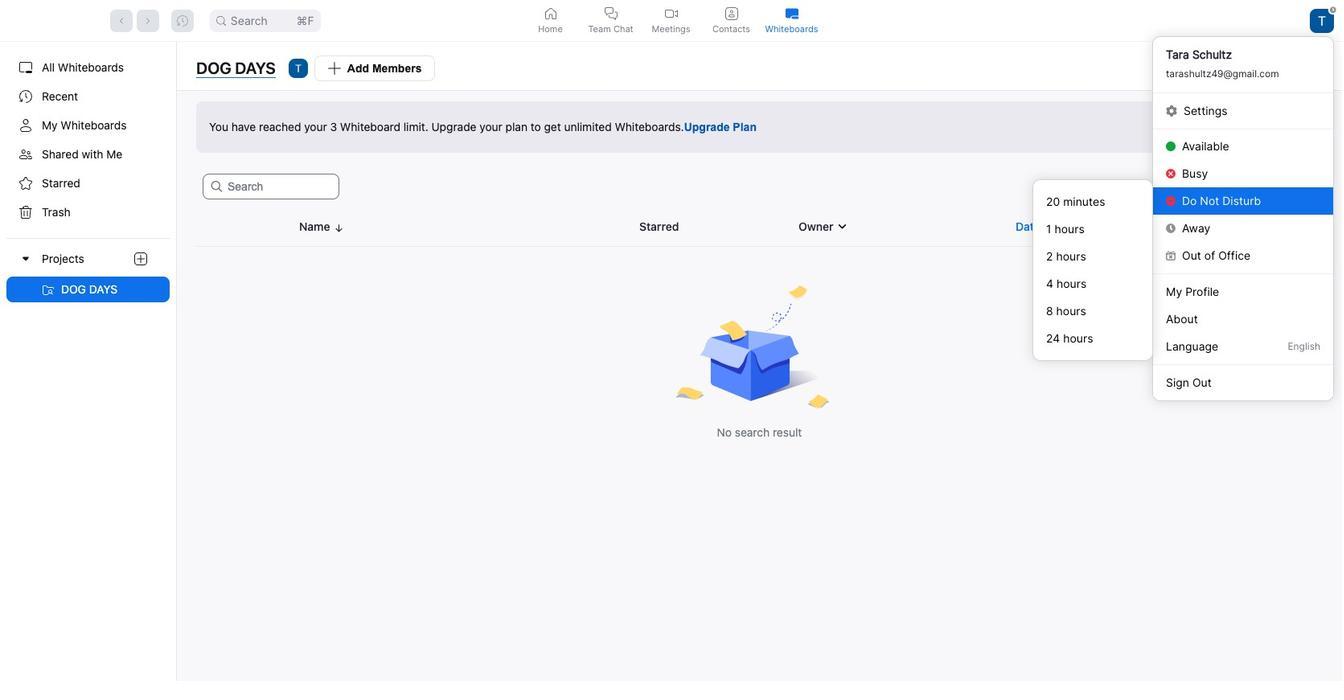 Task type: locate. For each thing, give the bounding box(es) containing it.
team chat image
[[604, 7, 617, 20], [604, 7, 617, 20]]

24 hours
[[1046, 331, 1093, 345]]

not
[[1200, 194, 1219, 207]]

busy button
[[1153, 160, 1333, 187]]

hours inside button
[[1056, 249, 1086, 263]]

disturb
[[1223, 194, 1261, 207]]

hours for 24 hours
[[1063, 331, 1093, 345]]

out left of
[[1182, 248, 1201, 262]]

away image
[[1330, 6, 1336, 13], [1166, 224, 1176, 233]]

0 horizontal spatial away image
[[1166, 224, 1176, 233]]

home button
[[520, 0, 581, 41]]

video on image
[[665, 7, 678, 20]]

team chat
[[588, 23, 633, 34]]

0 vertical spatial away image
[[1330, 6, 1336, 13]]

0 horizontal spatial away image
[[1166, 224, 1176, 233]]

about button
[[1153, 305, 1333, 333]]

meetings button
[[641, 0, 701, 41]]

hours for 8 hours
[[1056, 304, 1086, 318]]

home
[[538, 23, 563, 34]]

hours right 4
[[1057, 277, 1087, 290]]

team
[[588, 23, 611, 34]]

away image
[[1330, 6, 1336, 13], [1166, 224, 1176, 233]]

out
[[1182, 248, 1201, 262], [1192, 375, 1212, 389]]

sign out button
[[1153, 369, 1333, 396]]

1
[[1046, 222, 1051, 236]]

⌘f
[[296, 13, 314, 27]]

sign out
[[1166, 375, 1212, 389]]

hours right '24'
[[1063, 331, 1093, 345]]

language
[[1166, 339, 1218, 353]]

20 minutes button
[[1033, 188, 1152, 216]]

team chat button
[[581, 0, 641, 41]]

hours right '2'
[[1056, 249, 1086, 263]]

profile contact image
[[725, 7, 738, 20], [725, 7, 738, 20]]

online image
[[1166, 142, 1176, 151], [1166, 142, 1176, 151]]

1 vertical spatial away image
[[1166, 224, 1176, 233]]

schultz
[[1192, 47, 1232, 61]]

8
[[1046, 304, 1053, 318]]

away image inside button
[[1166, 224, 1176, 233]]

tab list
[[520, 0, 822, 41]]

hours right 8 on the top of page
[[1056, 304, 1086, 318]]

24
[[1046, 331, 1060, 345]]

away image inside button
[[1166, 224, 1176, 233]]

out inside button
[[1192, 375, 1212, 389]]

1 vertical spatial out
[[1192, 375, 1212, 389]]

1 hours button
[[1033, 216, 1152, 243]]

meetings
[[652, 23, 690, 34]]

24 hours button
[[1033, 325, 1152, 352]]

1 horizontal spatial away image
[[1330, 6, 1336, 13]]

out right sign
[[1192, 375, 1212, 389]]

hours for 1 hours
[[1055, 222, 1085, 236]]

hours
[[1055, 222, 1085, 236], [1056, 249, 1086, 263], [1057, 277, 1087, 290], [1056, 304, 1086, 318], [1063, 331, 1093, 345]]

0 vertical spatial out
[[1182, 248, 1201, 262]]

video on image
[[665, 7, 678, 20]]

home small image
[[544, 7, 557, 20], [544, 7, 557, 20]]

do
[[1182, 194, 1197, 207]]

0 vertical spatial away image
[[1330, 6, 1336, 13]]

of
[[1204, 248, 1215, 262]]

1 horizontal spatial away image
[[1330, 6, 1336, 13]]

busy image
[[1166, 169, 1176, 179]]

2 hours
[[1046, 249, 1086, 263]]

do not disturb
[[1182, 194, 1261, 207]]

hours right "1"
[[1055, 222, 1085, 236]]

my
[[1166, 284, 1182, 298]]

magnifier image
[[216, 16, 226, 25], [216, 16, 226, 25]]

setting image
[[1166, 105, 1177, 116], [1166, 105, 1177, 116]]

away button
[[1153, 215, 1333, 242]]

1 vertical spatial away image
[[1166, 224, 1176, 233]]

my profile
[[1166, 284, 1219, 298]]

do not disturb button
[[1153, 187, 1333, 215]]

out of office image
[[1166, 251, 1176, 261], [1166, 251, 1176, 261]]

2 hours button
[[1033, 243, 1152, 270]]



Task type: vqa. For each thing, say whether or not it's contained in the screenshot.
the 1 hours button
yes



Task type: describe. For each thing, give the bounding box(es) containing it.
away image for the topmost away icon
[[1330, 6, 1336, 13]]

sign
[[1166, 375, 1189, 389]]

away image for away icon in button
[[1166, 224, 1176, 233]]

about
[[1166, 312, 1198, 325]]

4 hours button
[[1033, 270, 1152, 298]]

available
[[1182, 139, 1229, 153]]

whiteboard small image
[[785, 7, 798, 20]]

whiteboards
[[765, 23, 818, 34]]

settings
[[1184, 103, 1228, 117]]

search
[[231, 13, 268, 27]]

hours for 2 hours
[[1056, 249, 1086, 263]]

8 hours button
[[1033, 298, 1152, 325]]

out of office button
[[1153, 242, 1333, 269]]

out of office
[[1182, 248, 1251, 262]]

do not disturb image
[[1166, 196, 1176, 206]]

available button
[[1153, 133, 1333, 160]]

tara schultz tarashultz49@gmail.com
[[1166, 47, 1279, 80]]

hours for 4 hours
[[1057, 277, 1087, 290]]

busy
[[1182, 166, 1208, 180]]

avatar image
[[1310, 8, 1334, 33]]

contacts
[[712, 23, 750, 34]]

1 hours
[[1046, 222, 1085, 236]]

settings button
[[1153, 97, 1333, 124]]

do not disturb image
[[1166, 196, 1176, 206]]

4
[[1046, 277, 1053, 290]]

my profile button
[[1153, 278, 1333, 305]]

english
[[1288, 340, 1320, 352]]

chat
[[613, 23, 633, 34]]

profile
[[1185, 284, 1219, 298]]

whiteboards button
[[762, 0, 822, 41]]

2
[[1046, 249, 1053, 263]]

whiteboard small image
[[785, 7, 798, 20]]

tab list containing home
[[520, 0, 822, 41]]

out inside button
[[1182, 248, 1201, 262]]

busy image
[[1166, 169, 1176, 179]]

tarashultz49@gmail.com
[[1166, 68, 1279, 80]]

8 hours
[[1046, 304, 1086, 318]]

20
[[1046, 195, 1060, 208]]

office
[[1218, 248, 1251, 262]]

tara
[[1166, 47, 1189, 61]]

minutes
[[1063, 195, 1105, 208]]

away
[[1182, 221, 1211, 235]]

contacts button
[[701, 0, 762, 41]]

4 hours
[[1046, 277, 1087, 290]]

20 minutes
[[1046, 195, 1105, 208]]



